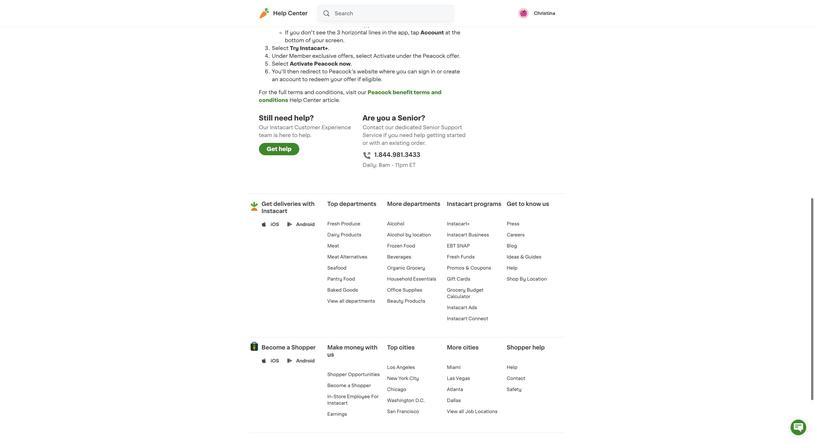 Task type: locate. For each thing, give the bounding box(es) containing it.
3 down select the 3 horizontal lines in the upper left corner.
[[337, 30, 340, 35]]

0 vertical spatial alcohol
[[387, 222, 404, 226]]

help center link
[[259, 8, 308, 19]]

fresh
[[327, 222, 340, 226], [447, 255, 460, 259]]

with inside the make money with us
[[365, 345, 378, 350]]

locations
[[475, 409, 498, 414]]

0 horizontal spatial horizontal
[[305, 22, 330, 27]]

select for select try instacart+ . under member exclusive offers, select activate under the peacock offer. select activate peacock now . you'll then redirect to peacock's website where you can sign in or create an account to redeem your offer if eligible.
[[272, 45, 289, 51]]

1 vertical spatial a
[[287, 345, 290, 350]]

1 vertical spatial all
[[459, 409, 464, 414]]

0 vertical spatial a
[[392, 115, 396, 121]]

0 vertical spatial &
[[520, 255, 524, 259]]

1 vertical spatial contact
[[507, 376, 525, 381]]

select down login
[[272, 22, 289, 27]]

in right sign
[[431, 69, 435, 74]]

1 help link from the top
[[507, 266, 518, 270]]

know
[[526, 201, 541, 207]]

2 select from the top
[[272, 45, 289, 51]]

departments up 'location'
[[403, 201, 440, 207]]

instacart down deliveries
[[262, 209, 287, 214]]

promos & coupons
[[447, 266, 491, 270]]

food up goods
[[343, 277, 355, 281]]

meat down the meat link
[[327, 255, 339, 259]]

center down for the full terms and conditions, visit our in the left top of the page
[[303, 97, 321, 103]]

instacart shopper app logo image
[[249, 201, 260, 212], [249, 341, 260, 352]]

office
[[387, 288, 402, 292]]

if right service on the left top
[[383, 133, 387, 138]]

1 vertical spatial more
[[447, 345, 462, 350]]

0 vertical spatial top
[[327, 201, 338, 207]]

make
[[327, 345, 343, 350]]

organic grocery
[[387, 266, 425, 270]]

to inside still need help? our instacart customer experience team is here to help.
[[292, 133, 298, 138]]

organic grocery link
[[387, 266, 425, 270]]

contact up service on the left top
[[363, 125, 384, 130]]

shopper help
[[507, 345, 545, 350]]

careers link
[[507, 233, 525, 237]]

help inside 'help center' link
[[273, 11, 287, 16]]

1 horizontal spatial peacock
[[368, 90, 392, 95]]

our inside are you a senior? contact our dedicated senior support service if you need help getting started or with an existing order.
[[385, 125, 394, 130]]

with inside are you a senior? contact our dedicated senior support service if you need help getting started or with an existing order.
[[369, 140, 380, 146]]

& down 'funds'
[[466, 266, 469, 270]]

1 vertical spatial in
[[382, 30, 387, 35]]

an down you'll
[[272, 77, 278, 82]]

fresh up dairy
[[327, 222, 340, 226]]

& right ideas
[[520, 255, 524, 259]]

vegas
[[456, 376, 470, 381]]

0 horizontal spatial food
[[343, 277, 355, 281]]

2 vertical spatial peacock
[[368, 90, 392, 95]]

2 horizontal spatial help
[[532, 345, 545, 350]]

terms inside peacock benefit terms and conditions
[[414, 90, 430, 95]]

0 vertical spatial grocery
[[407, 266, 425, 270]]

promos
[[447, 266, 465, 270]]

our right visit
[[358, 90, 366, 95]]

help inside button
[[279, 147, 292, 152]]

or inside are you a senior? contact our dedicated senior support service if you need help getting started or with an existing order.
[[363, 140, 368, 146]]

get left deliveries
[[262, 201, 272, 207]]

the inside at the bottom of your screen.
[[452, 30, 460, 35]]

8am
[[379, 162, 390, 168]]

if
[[285, 30, 288, 35]]

create up don't
[[294, 14, 311, 19]]

view
[[327, 299, 338, 303], [447, 409, 458, 414]]

1 horizontal spatial or
[[363, 140, 368, 146]]

top up fresh produce link
[[327, 201, 338, 207]]

food down alcohol by location
[[404, 244, 415, 248]]

connect
[[468, 316, 488, 321]]

press link
[[507, 222, 520, 226]]

0 vertical spatial with
[[369, 140, 380, 146]]

activate up "where"
[[373, 53, 395, 58]]

the right 'under' on the top
[[413, 53, 421, 58]]

0 vertical spatial create
[[294, 14, 311, 19]]

0 horizontal spatial all
[[339, 299, 344, 303]]

0 vertical spatial .
[[328, 45, 329, 51]]

1 cities from the left
[[399, 345, 415, 350]]

for up the conditions
[[259, 90, 267, 95]]

0 vertical spatial center
[[288, 11, 308, 16]]

1 meat from the top
[[327, 244, 339, 248]]

alcohol by location link
[[387, 233, 431, 237]]

0 horizontal spatial if
[[358, 77, 361, 82]]

1 horizontal spatial become
[[327, 383, 347, 388]]

york
[[399, 376, 408, 381]]

& for promos
[[466, 266, 469, 270]]

instacart shopper app logo image for get
[[249, 201, 260, 212]]

2 ios from the top
[[271, 359, 279, 363]]

ios
[[271, 222, 279, 227], [271, 359, 279, 363]]

1 select from the top
[[272, 22, 289, 27]]

0 vertical spatial ios link
[[271, 221, 279, 228]]

products for beauty products
[[405, 299, 425, 303]]

products down produce
[[341, 233, 361, 237]]

coupons
[[471, 266, 491, 270]]

1 android link from the top
[[296, 221, 315, 228]]

with down service on the left top
[[369, 140, 380, 146]]

for right employee at the left of page
[[371, 394, 379, 399]]

ios app store logo image
[[262, 222, 266, 227], [262, 359, 266, 363]]

with right deliveries
[[302, 201, 315, 207]]

a inside are you a senior? contact our dedicated senior support service if you need help getting started or with an existing order.
[[392, 115, 396, 121]]

customer
[[294, 125, 320, 130]]

1 horizontal spatial instacart+
[[447, 222, 470, 226]]

your down see
[[312, 38, 324, 43]]

1 ios app store logo image from the top
[[262, 222, 266, 227]]

shop by location link
[[507, 277, 547, 281]]

1 horizontal spatial your
[[331, 77, 342, 82]]

an
[[312, 14, 319, 19], [272, 77, 278, 82], [382, 140, 388, 146]]

fresh down ebt at the bottom of the page
[[447, 255, 460, 259]]

help up the shop
[[507, 266, 518, 270]]

all down the baked goods link
[[339, 299, 344, 303]]

0 vertical spatial products
[[341, 233, 361, 237]]

2 meat from the top
[[327, 255, 339, 259]]

1 horizontal spatial if
[[383, 133, 387, 138]]

meat for the meat link
[[327, 244, 339, 248]]

1 instacart shopper app logo image from the top
[[249, 201, 260, 212]]

0 horizontal spatial fresh
[[327, 222, 340, 226]]

3
[[300, 22, 303, 27], [337, 30, 340, 35]]

help up contact link at the bottom right
[[507, 365, 518, 370]]

instacart up here
[[270, 125, 293, 130]]

1 horizontal spatial contact
[[507, 376, 525, 381]]

dairy
[[327, 233, 340, 237]]

1 horizontal spatial fresh
[[447, 255, 460, 259]]

help right instacart icon
[[273, 11, 287, 16]]

horizontal down login or create an instacart account.
[[305, 22, 330, 27]]

2 horizontal spatial a
[[392, 115, 396, 121]]

center right login
[[288, 11, 308, 16]]

select down under
[[272, 61, 289, 66]]

products for dairy products
[[341, 233, 361, 237]]

us
[[542, 201, 549, 207], [327, 352, 334, 357]]

instacart+ down of
[[300, 45, 328, 51]]

0 vertical spatial food
[[404, 244, 415, 248]]

2 terms from the left
[[414, 90, 430, 95]]

dedicated
[[395, 125, 422, 130]]

dairy products link
[[327, 233, 361, 237]]

create inside select try instacart+ . under member exclusive offers, select activate under the peacock offer. select activate peacock now . you'll then redirect to peacock's website where you can sign in or create an account to redeem your offer if eligible.
[[443, 69, 460, 74]]

need up here
[[274, 115, 293, 121]]

select for select the 3 horizontal lines in the upper left corner.
[[272, 22, 289, 27]]

shopper up employee at the left of page
[[352, 383, 371, 388]]

1 and from the left
[[304, 90, 314, 95]]

get down is
[[267, 147, 277, 152]]

an down service on the left top
[[382, 140, 388, 146]]

food for pantry food
[[343, 277, 355, 281]]

cities up angeles at bottom
[[399, 345, 415, 350]]

fresh for fresh produce
[[327, 222, 340, 226]]

if right offer
[[358, 77, 361, 82]]

need
[[274, 115, 293, 121], [399, 133, 413, 138]]

to right here
[[292, 133, 298, 138]]

meat for meat alternatives
[[327, 255, 339, 259]]

grocery up calculator
[[447, 288, 466, 292]]

us for get to know us
[[542, 201, 549, 207]]

view down baked
[[327, 299, 338, 303]]

and inside peacock benefit terms and conditions
[[431, 90, 442, 95]]

0 vertical spatial our
[[358, 90, 366, 95]]

an inside are you a senior? contact our dedicated senior support service if you need help getting started or with an existing order.
[[382, 140, 388, 146]]

login or create an instacart account.
[[272, 14, 368, 19]]

gift
[[447, 277, 456, 281]]

1 ios link from the top
[[271, 221, 279, 228]]

seafood
[[327, 266, 347, 270]]

are
[[363, 115, 375, 121]]

for the full terms and conditions, visit our
[[259, 90, 368, 95]]

cards
[[457, 277, 470, 281]]

organic
[[387, 266, 405, 270]]

or right sign
[[437, 69, 442, 74]]

an up see
[[312, 14, 319, 19]]

view down dallas
[[447, 409, 458, 414]]

0 vertical spatial or
[[288, 14, 293, 19]]

fresh funds
[[447, 255, 475, 259]]

get inside get help button
[[267, 147, 277, 152]]

with inside the get deliveries with instacart
[[302, 201, 315, 207]]

1 horizontal spatial help
[[414, 133, 425, 138]]

alcohol up alcohol by location link
[[387, 222, 404, 226]]

1 vertical spatial activate
[[290, 61, 313, 66]]

1 vertical spatial create
[[443, 69, 460, 74]]

terms right benefit
[[414, 90, 430, 95]]

0 vertical spatial meat
[[327, 244, 339, 248]]

1 vertical spatial view
[[447, 409, 458, 414]]

more
[[387, 201, 402, 207], [447, 345, 462, 350]]

us right know
[[542, 201, 549, 207]]

all left job
[[459, 409, 464, 414]]

instacart inside the get deliveries with instacart
[[262, 209, 287, 214]]

your down peacock's
[[331, 77, 342, 82]]

0 vertical spatial contact
[[363, 125, 384, 130]]

& for ideas
[[520, 255, 524, 259]]

shopper
[[291, 345, 316, 350], [507, 345, 531, 350], [327, 372, 347, 377], [352, 383, 371, 388]]

1 vertical spatial android play store logo image
[[287, 359, 292, 363]]

in down account.
[[345, 22, 350, 27]]

0 vertical spatial 3
[[300, 22, 303, 27]]

alcohol down the 'alcohol' link
[[387, 233, 404, 237]]

view all job locations link
[[447, 409, 498, 414]]

0 vertical spatial android link
[[296, 221, 315, 228]]

help down for the full terms and conditions, visit our in the left top of the page
[[290, 97, 302, 103]]

view all job locations
[[447, 409, 498, 414]]

city
[[409, 376, 419, 381]]

instacart+ link
[[447, 222, 470, 226]]

instacart inside "in-store employee for instacart"
[[327, 401, 348, 405]]

ads
[[468, 305, 477, 310]]

0 horizontal spatial terms
[[288, 90, 303, 95]]

2 cities from the left
[[463, 345, 479, 350]]

2 android play store logo image from the top
[[287, 359, 292, 363]]

0 vertical spatial ios app store logo image
[[262, 222, 266, 227]]

select the 3 horizontal lines in the upper left corner.
[[272, 22, 406, 27]]

2 android link from the top
[[296, 358, 315, 364]]

member
[[289, 53, 311, 58]]

activate down member on the top left of page
[[290, 61, 313, 66]]

more up the 'alcohol' link
[[387, 201, 402, 207]]

instacart shopper app logo image for become
[[249, 341, 260, 352]]

1 vertical spatial become
[[327, 383, 347, 388]]

view for view all job locations
[[447, 409, 458, 414]]

in-store employee for instacart
[[327, 394, 379, 405]]

or down service on the left top
[[363, 140, 368, 146]]

1 vertical spatial products
[[405, 299, 425, 303]]

team
[[259, 133, 272, 138]]

you up bottom
[[290, 30, 300, 35]]

us down make
[[327, 352, 334, 357]]

washington d.c. link
[[387, 398, 425, 403]]

an inside select try instacart+ . under member exclusive offers, select activate under the peacock offer. select activate peacock now . you'll then redirect to peacock's website where you can sign in or create an account to redeem your offer if eligible.
[[272, 77, 278, 82]]

1 ios from the top
[[271, 222, 279, 227]]

christina
[[534, 11, 555, 16]]

center for help center article.
[[303, 97, 321, 103]]

our up existing
[[385, 125, 394, 130]]

0 vertical spatial help link
[[507, 266, 518, 270]]

2 ios app store logo image from the top
[[262, 359, 266, 363]]

get for get deliveries with instacart
[[262, 201, 272, 207]]

more up the miami
[[447, 345, 462, 350]]

with for get deliveries with instacart
[[302, 201, 315, 207]]

contact inside are you a senior? contact our dedicated senior support service if you need help getting started or with an existing order.
[[363, 125, 384, 130]]

android play store logo image
[[287, 222, 292, 227], [287, 359, 292, 363]]

0 horizontal spatial 3
[[300, 22, 303, 27]]

you up existing
[[388, 133, 398, 138]]

to left know
[[519, 201, 525, 207]]

. down offers,
[[351, 61, 352, 66]]

1 vertical spatial select
[[272, 45, 289, 51]]

alcohol for the 'alcohol' link
[[387, 222, 404, 226]]

instacart down store
[[327, 401, 348, 405]]

angeles
[[397, 365, 415, 370]]

1 horizontal spatial need
[[399, 133, 413, 138]]

1 horizontal spatial and
[[431, 90, 442, 95]]

2 android from the top
[[296, 359, 315, 363]]

1 horizontal spatial activate
[[373, 53, 395, 58]]

us for make money with us
[[327, 352, 334, 357]]

with right money
[[365, 345, 378, 350]]

baked goods
[[327, 288, 358, 292]]

login
[[272, 14, 286, 19]]

las
[[447, 376, 455, 381]]

1 vertical spatial us
[[327, 352, 334, 357]]

products down supplies
[[405, 299, 425, 303]]

in-store employee for instacart link
[[327, 394, 379, 405]]

shopper up contact link at the bottom right
[[507, 345, 531, 350]]

lines up "screen."
[[332, 22, 344, 27]]

2 alcohol from the top
[[387, 233, 404, 237]]

0 horizontal spatial &
[[466, 266, 469, 270]]

1 vertical spatial if
[[383, 133, 387, 138]]

visit
[[346, 90, 356, 95]]

et
[[409, 162, 416, 168]]

2 vertical spatial or
[[363, 140, 368, 146]]

to
[[322, 69, 328, 74], [302, 77, 308, 82], [292, 133, 298, 138], [519, 201, 525, 207]]

create down offer.
[[443, 69, 460, 74]]

us inside the make money with us
[[327, 352, 334, 357]]

here
[[279, 133, 291, 138]]

1 vertical spatial instacart shopper app logo image
[[249, 341, 260, 352]]

grocery budget calculator
[[447, 288, 484, 299]]

0 horizontal spatial instacart+
[[300, 45, 328, 51]]

grocery inside grocery budget calculator
[[447, 288, 466, 292]]

select
[[272, 22, 289, 27], [272, 45, 289, 51], [272, 61, 289, 66]]

help link up contact link at the bottom right
[[507, 365, 518, 370]]

3 up don't
[[300, 22, 303, 27]]

1 vertical spatial ios link
[[271, 358, 279, 364]]

0 horizontal spatial your
[[312, 38, 324, 43]]

0 horizontal spatial products
[[341, 233, 361, 237]]

1 horizontal spatial our
[[385, 125, 394, 130]]

a
[[392, 115, 396, 121], [287, 345, 290, 350], [348, 383, 350, 388]]

1 horizontal spatial top
[[387, 345, 398, 350]]

2 and from the left
[[431, 90, 442, 95]]

0 horizontal spatial top
[[327, 201, 338, 207]]

0 horizontal spatial view
[[327, 299, 338, 303]]

1 vertical spatial food
[[343, 277, 355, 281]]

more departments
[[387, 201, 440, 207]]

employee
[[347, 394, 370, 399]]

2 vertical spatial with
[[365, 345, 378, 350]]

2 horizontal spatial peacock
[[423, 53, 445, 58]]

san
[[387, 409, 396, 414]]

1 vertical spatial ios app store logo image
[[262, 359, 266, 363]]

2 instacart shopper app logo image from the top
[[249, 341, 260, 352]]

select up under
[[272, 45, 289, 51]]

0 vertical spatial your
[[312, 38, 324, 43]]

1 vertical spatial horizontal
[[342, 30, 367, 35]]

peacock up sign
[[423, 53, 445, 58]]

get to know us
[[507, 201, 549, 207]]

android play store logo image for a
[[287, 359, 292, 363]]

get help button
[[259, 143, 299, 155]]

top departments
[[327, 201, 376, 207]]

1 horizontal spatial grocery
[[447, 288, 466, 292]]

baked goods link
[[327, 288, 358, 292]]

1 vertical spatial help link
[[507, 365, 518, 370]]

departments for top departments
[[339, 201, 376, 207]]

for inside "in-store employee for instacart"
[[371, 394, 379, 399]]

1 alcohol from the top
[[387, 222, 404, 226]]

in down the left
[[382, 30, 387, 35]]

eligible.
[[362, 77, 382, 82]]

senior?
[[398, 115, 425, 121]]

you
[[290, 30, 300, 35], [396, 69, 406, 74], [377, 115, 390, 121], [388, 133, 398, 138]]

1 vertical spatial android
[[296, 359, 315, 363]]

0 vertical spatial android play store logo image
[[287, 222, 292, 227]]

2 ios link from the top
[[271, 358, 279, 364]]

top up los
[[387, 345, 398, 350]]

your inside at the bottom of your screen.
[[312, 38, 324, 43]]

1 vertical spatial lines
[[369, 30, 381, 35]]

become a shopper
[[262, 345, 316, 350], [327, 383, 371, 388]]

0 horizontal spatial and
[[304, 90, 314, 95]]

terms right full
[[288, 90, 303, 95]]

the right at
[[452, 30, 460, 35]]

you inside select try instacart+ . under member exclusive offers, select activate under the peacock offer. select activate peacock now . you'll then redirect to peacock's website where you can sign in or create an account to redeem your offer if eligible.
[[396, 69, 406, 74]]

1 vertical spatial android link
[[296, 358, 315, 364]]

get inside the get deliveries with instacart
[[262, 201, 272, 207]]

you left can on the top of page
[[396, 69, 406, 74]]

the inside select try instacart+ . under member exclusive offers, select activate under the peacock offer. select activate peacock now . you'll then redirect to peacock's website where you can sign in or create an account to redeem your offer if eligible.
[[413, 53, 421, 58]]

if inside select try instacart+ . under member exclusive offers, select activate under the peacock offer. select activate peacock now . you'll then redirect to peacock's website where you can sign in or create an account to redeem your offer if eligible.
[[358, 77, 361, 82]]

1 vertical spatial top
[[387, 345, 398, 350]]

get up press link
[[507, 201, 517, 207]]

0 vertical spatial in
[[345, 22, 350, 27]]

peacock inside peacock benefit terms and conditions
[[368, 90, 392, 95]]

1 horizontal spatial for
[[371, 394, 379, 399]]

instacart ads link
[[447, 305, 477, 310]]

top for top cities
[[387, 345, 398, 350]]

in
[[345, 22, 350, 27], [382, 30, 387, 35], [431, 69, 435, 74]]

still need help? our instacart customer experience team is here to help.
[[259, 115, 351, 138]]

experience
[[322, 125, 351, 130]]

1 vertical spatial or
[[437, 69, 442, 74]]

your inside select try instacart+ . under member exclusive offers, select activate under the peacock offer. select activate peacock now . you'll then redirect to peacock's website where you can sign in or create an account to redeem your offer if eligible.
[[331, 77, 342, 82]]

2 vertical spatial select
[[272, 61, 289, 66]]

0 horizontal spatial need
[[274, 115, 293, 121]]

1 android play store logo image from the top
[[287, 222, 292, 227]]

1 android from the top
[[296, 222, 315, 227]]

0 vertical spatial for
[[259, 90, 267, 95]]

0 vertical spatial lines
[[332, 22, 344, 27]]

help link up the shop
[[507, 266, 518, 270]]

offer
[[344, 77, 356, 82]]

peacock down eligible.
[[368, 90, 392, 95]]

grocery up household essentials
[[407, 266, 425, 270]]

android for become a shopper
[[296, 359, 315, 363]]

1 horizontal spatial food
[[404, 244, 415, 248]]

1 vertical spatial become a shopper
[[327, 383, 371, 388]]

food for frozen food
[[404, 244, 415, 248]]

instacart down instacart ads
[[447, 316, 467, 321]]

0 vertical spatial view
[[327, 299, 338, 303]]

0 vertical spatial android
[[296, 222, 315, 227]]

meat down dairy
[[327, 244, 339, 248]]

meat alternatives link
[[327, 255, 367, 259]]

get for get to know us
[[507, 201, 517, 207]]

1 horizontal spatial become a shopper
[[327, 383, 371, 388]]

peacock down exclusive
[[314, 61, 338, 66]]

departments up produce
[[339, 201, 376, 207]]

cities for top cities
[[399, 345, 415, 350]]



Task type: describe. For each thing, give the bounding box(es) containing it.
shop by location
[[507, 277, 547, 281]]

pantry
[[327, 277, 342, 281]]

screen.
[[325, 38, 345, 43]]

pantry food link
[[327, 277, 355, 281]]

in inside select try instacart+ . under member exclusive offers, select activate under the peacock offer. select activate peacock now . you'll then redirect to peacock's website where you can sign in or create an account to redeem your offer if eligible.
[[431, 69, 435, 74]]

help?
[[294, 115, 314, 121]]

departments for more departments
[[403, 201, 440, 207]]

the down help center
[[290, 22, 299, 27]]

guides
[[525, 255, 542, 259]]

help center article.
[[288, 97, 340, 103]]

app,
[[398, 30, 409, 35]]

budget
[[467, 288, 484, 292]]

new
[[387, 376, 397, 381]]

instacart programs
[[447, 201, 501, 207]]

0 horizontal spatial create
[[294, 14, 311, 19]]

departments down goods
[[346, 299, 375, 303]]

1 vertical spatial 3
[[337, 30, 340, 35]]

2 help link from the top
[[507, 365, 518, 370]]

money
[[344, 345, 364, 350]]

become a shopper link
[[327, 383, 371, 388]]

exclusive
[[312, 53, 337, 58]]

beverages link
[[387, 255, 411, 259]]

daily:
[[363, 162, 377, 168]]

1 horizontal spatial lines
[[369, 30, 381, 35]]

service
[[363, 133, 382, 138]]

get deliveries with instacart
[[262, 201, 315, 214]]

to up redeem
[[322, 69, 328, 74]]

or inside select try instacart+ . under member exclusive offers, select activate under the peacock offer. select activate peacock now . you'll then redirect to peacock's website where you can sign in or create an account to redeem your offer if eligible.
[[437, 69, 442, 74]]

help for shopper help
[[532, 345, 545, 350]]

dallas
[[447, 398, 461, 403]]

0 vertical spatial become
[[262, 345, 285, 350]]

the up the conditions
[[269, 90, 277, 95]]

need inside are you a senior? contact our dedicated senior support service if you need help getting started or with an existing order.
[[399, 133, 413, 138]]

view for view all departments
[[327, 299, 338, 303]]

if inside are you a senior? contact our dedicated senior support service if you need help getting started or with an existing order.
[[383, 133, 387, 138]]

Search search field
[[334, 6, 453, 21]]

instacart business
[[447, 233, 489, 237]]

earnings
[[327, 412, 347, 417]]

0 vertical spatial horizontal
[[305, 22, 330, 27]]

the up "screen."
[[327, 30, 336, 35]]

earnings link
[[327, 412, 347, 417]]

1 vertical spatial instacart+
[[447, 222, 470, 226]]

business
[[468, 233, 489, 237]]

gift cards link
[[447, 277, 470, 281]]

select try instacart+ . under member exclusive offers, select activate under the peacock offer. select activate peacock now . you'll then redirect to peacock's website where you can sign in or create an account to redeem your offer if eligible.
[[272, 45, 460, 82]]

shopper opportunities link
[[327, 372, 380, 377]]

1 vertical spatial peacock
[[314, 61, 338, 66]]

user avatar image
[[518, 8, 529, 19]]

all for departments
[[339, 299, 344, 303]]

website
[[357, 69, 378, 74]]

get help
[[267, 147, 292, 152]]

view all departments link
[[327, 299, 375, 303]]

help inside are you a senior? contact our dedicated senior support service if you need help getting started or with an existing order.
[[414, 133, 425, 138]]

0 vertical spatial an
[[312, 14, 319, 19]]

ios app store logo image for become a shopper
[[262, 359, 266, 363]]

office supplies
[[387, 288, 422, 292]]

0 horizontal spatial become a shopper
[[262, 345, 316, 350]]

beauty products link
[[387, 299, 425, 303]]

0 horizontal spatial or
[[288, 14, 293, 19]]

0 horizontal spatial in
[[345, 22, 350, 27]]

don't
[[301, 30, 315, 35]]

ebt snap link
[[447, 244, 470, 248]]

see
[[316, 30, 326, 35]]

beverages
[[387, 255, 411, 259]]

peacock benefit terms and conditions link
[[259, 90, 442, 103]]

safety link
[[507, 387, 522, 392]]

at
[[445, 30, 450, 35]]

instacart up instacart+ link
[[447, 201, 473, 207]]

more for more departments
[[387, 201, 402, 207]]

las vegas link
[[447, 376, 470, 381]]

android play store logo image for deliveries
[[287, 222, 292, 227]]

0 horizontal spatial our
[[358, 90, 366, 95]]

help for get help
[[279, 147, 292, 152]]

ios for get
[[271, 222, 279, 227]]

household essentials link
[[387, 277, 436, 281]]

-
[[392, 162, 394, 168]]

11pm
[[395, 162, 408, 168]]

fresh for fresh funds
[[447, 255, 460, 259]]

beauty products
[[387, 299, 425, 303]]

baked
[[327, 288, 342, 292]]

1 terms from the left
[[288, 90, 303, 95]]

try
[[290, 45, 299, 51]]

the down corner.
[[388, 30, 397, 35]]

under
[[396, 53, 412, 58]]

alcohol link
[[387, 222, 404, 226]]

2 vertical spatial a
[[348, 383, 350, 388]]

get for get help
[[267, 147, 277, 152]]

produce
[[341, 222, 360, 226]]

alcohol for alcohol by location
[[387, 233, 404, 237]]

our
[[259, 125, 269, 130]]

peacock benefit terms and conditions
[[259, 90, 442, 103]]

top for top departments
[[327, 201, 338, 207]]

instacart inside still need help? our instacart customer experience team is here to help.
[[270, 125, 293, 130]]

center for help center
[[288, 11, 308, 16]]

the down account.
[[351, 22, 360, 27]]

ios for become
[[271, 359, 279, 363]]

android for get deliveries with instacart
[[296, 222, 315, 227]]

instacart up select the 3 horizontal lines in the upper left corner.
[[320, 14, 343, 19]]

ebt
[[447, 244, 456, 248]]

ios link for get
[[271, 221, 279, 228]]

promos & coupons link
[[447, 266, 491, 270]]

0 horizontal spatial for
[[259, 90, 267, 95]]

frozen
[[387, 244, 403, 248]]

gift cards
[[447, 277, 470, 281]]

deliveries
[[273, 201, 301, 207]]

more for more cities
[[447, 345, 462, 350]]

household
[[387, 277, 412, 281]]

essentials
[[413, 277, 436, 281]]

instacart image
[[259, 8, 269, 19]]

ios link for become
[[271, 358, 279, 364]]

account.
[[345, 14, 368, 19]]

fresh produce
[[327, 222, 360, 226]]

support
[[441, 125, 462, 130]]

instacart connect link
[[447, 316, 488, 321]]

shopper up the become a shopper link at the left bottom of the page
[[327, 372, 347, 377]]

0 horizontal spatial activate
[[290, 61, 313, 66]]

3 select from the top
[[272, 61, 289, 66]]

where
[[379, 69, 395, 74]]

washington d.c.
[[387, 398, 425, 403]]

left
[[378, 22, 386, 27]]

in-
[[327, 394, 334, 399]]

1 vertical spatial .
[[351, 61, 352, 66]]

all for job
[[459, 409, 464, 414]]

instacart down instacart+ link
[[447, 233, 467, 237]]

under
[[272, 53, 288, 58]]

new york city link
[[387, 376, 419, 381]]

android link for become a shopper
[[296, 358, 315, 364]]

instacart+ inside select try instacart+ . under member exclusive offers, select activate under the peacock offer. select activate peacock now . you'll then redirect to peacock's website where you can sign in or create an account to redeem your offer if eligible.
[[300, 45, 328, 51]]

corner.
[[388, 22, 406, 27]]

atlanta
[[447, 387, 463, 392]]

shopper left make
[[291, 345, 316, 350]]

full
[[279, 90, 287, 95]]

android link for get deliveries with instacart
[[296, 221, 315, 228]]

top cities
[[387, 345, 415, 350]]

blog link
[[507, 244, 517, 248]]

need inside still need help? our instacart customer experience team is here to help.
[[274, 115, 293, 121]]

you right are
[[377, 115, 390, 121]]

senior
[[423, 125, 440, 130]]

los
[[387, 365, 395, 370]]

with for make money with us
[[365, 345, 378, 350]]

to down redirect
[[302, 77, 308, 82]]

ebt snap
[[447, 244, 470, 248]]

0 vertical spatial peacock
[[423, 53, 445, 58]]

1 horizontal spatial horizontal
[[342, 30, 367, 35]]

cities for more cities
[[463, 345, 479, 350]]

dairy products
[[327, 233, 361, 237]]

new york city
[[387, 376, 419, 381]]

ios app store logo image for get deliveries with instacart
[[262, 222, 266, 227]]

miami
[[447, 365, 461, 370]]

bottom
[[285, 38, 304, 43]]

1 horizontal spatial in
[[382, 30, 387, 35]]

peacock's
[[329, 69, 356, 74]]

0 horizontal spatial .
[[328, 45, 329, 51]]

miami link
[[447, 365, 461, 370]]

account
[[421, 30, 444, 35]]

store
[[334, 394, 346, 399]]

chicago link
[[387, 387, 406, 392]]

instacart down calculator
[[447, 305, 467, 310]]

tap
[[411, 30, 419, 35]]

shopper opportunities
[[327, 372, 380, 377]]

programs
[[474, 201, 501, 207]]



Task type: vqa. For each thing, say whether or not it's contained in the screenshot.
11:55am
no



